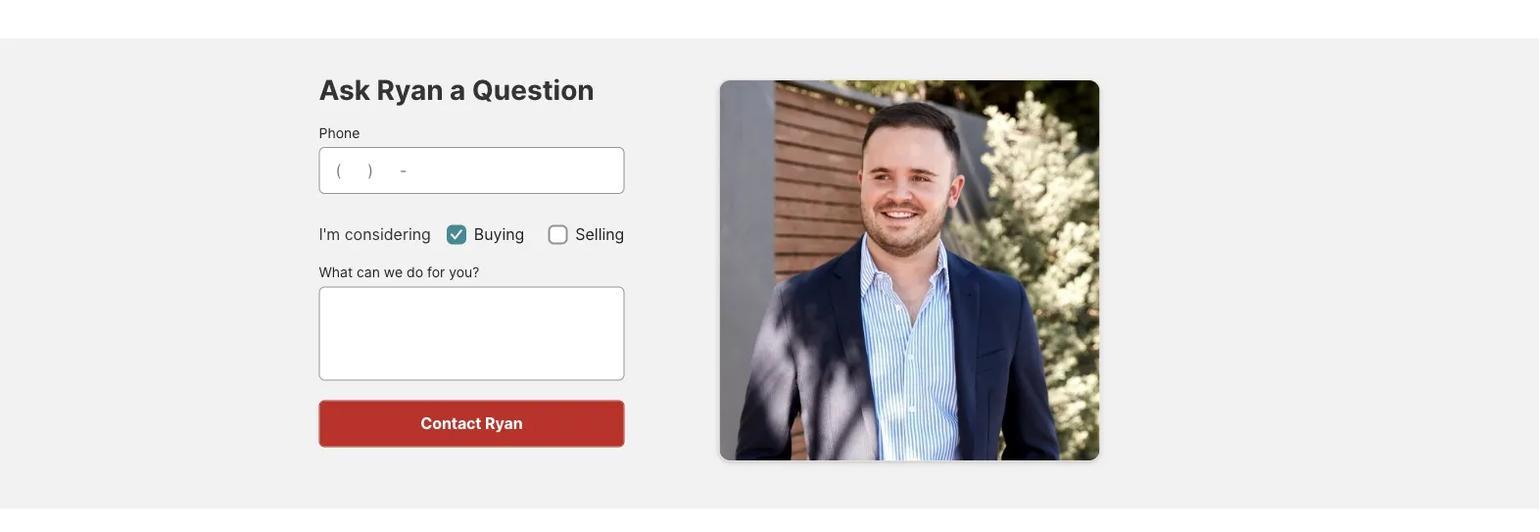 Task type: vqa. For each thing, say whether or not it's contained in the screenshot.
'question'
yes



Task type: locate. For each thing, give the bounding box(es) containing it.
can
[[357, 264, 380, 281]]

ryan
[[377, 73, 444, 107], [485, 414, 523, 433]]

1 horizontal spatial ryan
[[485, 414, 523, 433]]

ryan for ask
[[377, 73, 444, 107]]

what
[[319, 264, 353, 281]]

selling
[[576, 225, 625, 244]]

0 horizontal spatial ryan
[[377, 73, 444, 107]]

do
[[407, 264, 423, 281]]

Buying checkbox
[[447, 225, 466, 245]]

ryan inside button
[[485, 414, 523, 433]]

a
[[450, 73, 466, 107]]

(      )      - text field
[[336, 159, 608, 182]]

1 vertical spatial ryan
[[485, 414, 523, 433]]

ryan right contact
[[485, 414, 523, 433]]

i'm
[[319, 224, 340, 243]]

ryan for contact
[[485, 414, 523, 433]]

ryan left a on the top left of the page
[[377, 73, 444, 107]]

0 vertical spatial ryan
[[377, 73, 444, 107]]



Task type: describe. For each thing, give the bounding box(es) containing it.
contact ryan
[[421, 414, 523, 433]]

ask
[[319, 73, 371, 107]]

i'm considering
[[319, 224, 431, 243]]

Selling checkbox
[[548, 225, 568, 245]]

contact
[[421, 414, 482, 433]]

ask ryan a question
[[319, 73, 595, 107]]

buying
[[474, 225, 525, 244]]

question
[[472, 73, 595, 107]]

for
[[427, 264, 445, 281]]

contact ryan button
[[319, 400, 625, 447]]

you?
[[449, 264, 480, 281]]

what can we do for you?
[[319, 264, 480, 281]]

we
[[384, 264, 403, 281]]

phone
[[319, 124, 360, 141]]

considering
[[345, 224, 431, 243]]



